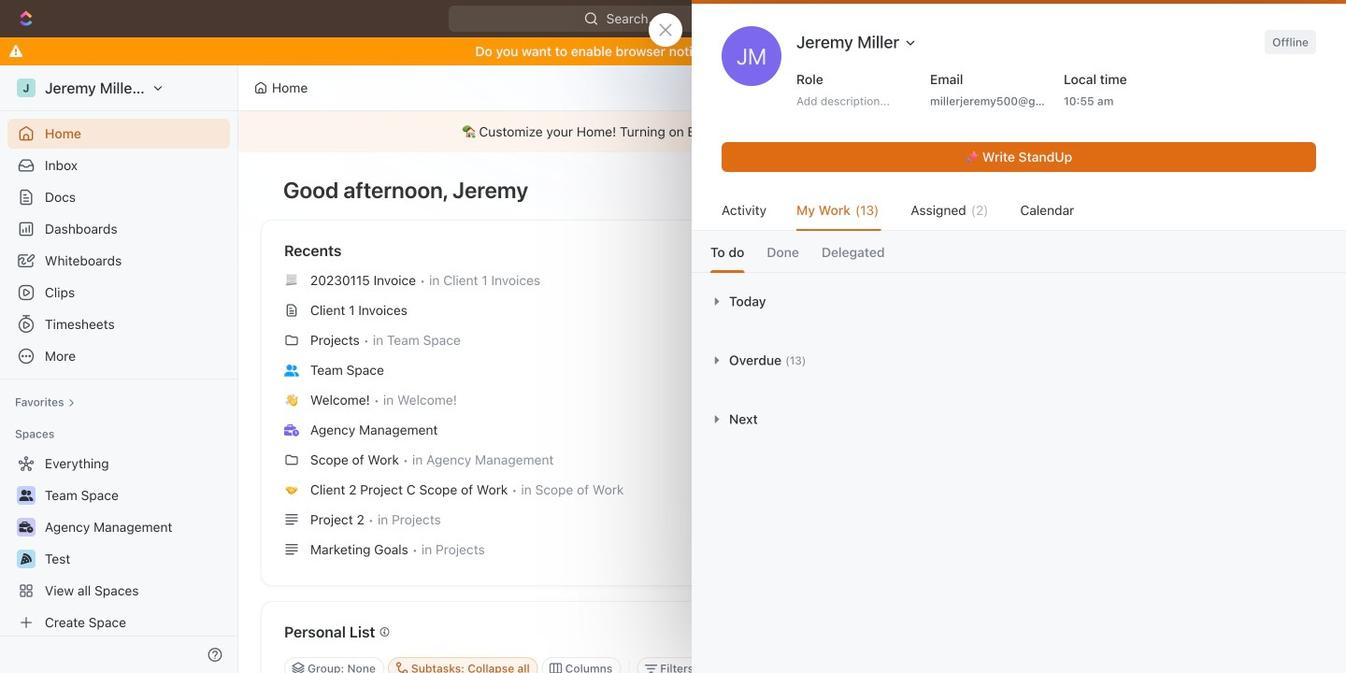 Task type: locate. For each thing, give the bounding box(es) containing it.
1 horizontal spatial user group image
[[284, 365, 299, 377]]

alert
[[238, 111, 1347, 152]]

tree
[[7, 449, 230, 638]]

tab panel
[[692, 272, 1347, 449]]

user group image up business time image
[[284, 365, 299, 377]]

user group image
[[284, 365, 299, 377], [19, 490, 33, 501]]

pizza slice image
[[21, 554, 32, 565]]

jeremy miller's workspace, , element
[[17, 79, 36, 97]]

user group image up business time icon
[[19, 490, 33, 501]]

tab list
[[692, 231, 1347, 272]]

0 horizontal spatial user group image
[[19, 490, 33, 501]]

1 vertical spatial user group image
[[19, 490, 33, 501]]



Task type: vqa. For each thing, say whether or not it's contained in the screenshot.
the bottom user group icon
yes



Task type: describe. For each thing, give the bounding box(es) containing it.
business time image
[[19, 522, 33, 533]]

user group image inside tree
[[19, 490, 33, 501]]

business time image
[[284, 424, 299, 436]]

0 vertical spatial user group image
[[284, 365, 299, 377]]

tree inside sidebar navigation
[[7, 449, 230, 638]]

sidebar navigation
[[0, 65, 242, 673]]



